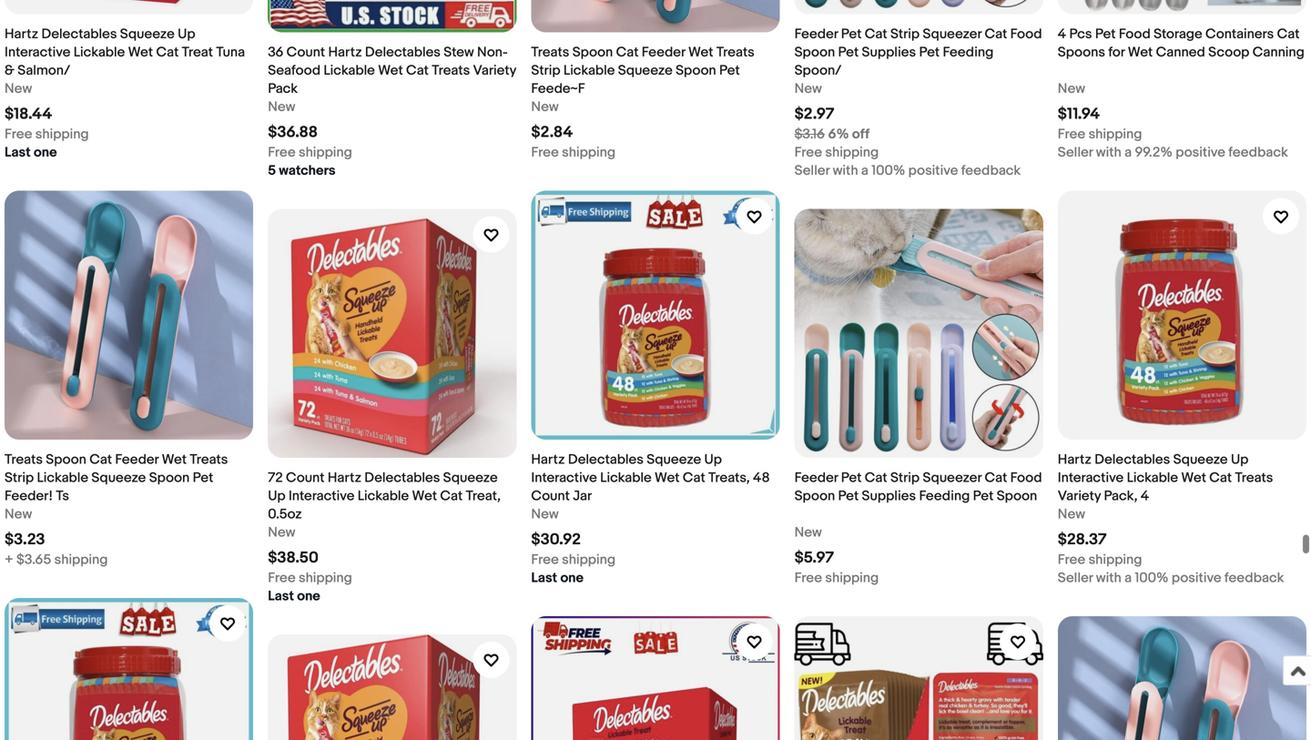 Task type: vqa. For each thing, say whether or not it's contained in the screenshot.
and to the bottom
no



Task type: locate. For each thing, give the bounding box(es) containing it.
2 vertical spatial count
[[531, 488, 570, 504]]

supplies up off
[[862, 44, 916, 61]]

variety
[[473, 63, 516, 79], [1058, 488, 1101, 504]]

$30.92 text field
[[531, 530, 581, 549]]

shipping down $28.37 text field
[[1089, 552, 1143, 568]]

$3.23 text field
[[5, 530, 45, 549]]

1 squeezer from the top
[[923, 26, 982, 42]]

hartz inside hartz delectables squeeze up interactive lickable wet cat treats variety pack, 4 new $28.37 free shipping seller with a 100% positive feedback
[[1058, 452, 1092, 468]]

Last one text field
[[5, 144, 57, 162]]

99.2%
[[1135, 144, 1173, 161]]

lickable
[[74, 44, 125, 61], [564, 63, 615, 79], [324, 63, 375, 79], [37, 470, 88, 486], [600, 470, 652, 486], [1127, 470, 1179, 486], [358, 488, 409, 504]]

shipping down $11.94
[[1089, 126, 1143, 143]]

$2.84 text field
[[531, 123, 573, 142]]

delectables inside 'hartz delectables squeeze up interactive lickable wet cat treat tuna & salmon/ new $18.44 free shipping last one'
[[41, 26, 117, 42]]

previous price $3.16 6% off text field
[[795, 125, 870, 144]]

$5.97 text field
[[795, 549, 834, 568]]

new $5.97 free shipping
[[795, 524, 879, 586]]

feeder
[[795, 26, 838, 42], [642, 44, 685, 61], [115, 452, 159, 468], [795, 470, 838, 486]]

free shipping text field for $28.37
[[1058, 551, 1143, 569]]

2 horizontal spatial one
[[561, 570, 584, 586]]

with inside hartz delectables squeeze up interactive lickable wet cat treats variety pack, 4 new $28.37 free shipping seller with a 100% positive feedback
[[1096, 570, 1122, 586]]

squeeze inside the treats spoon cat feeder wet treats strip lickable squeeze spoon pet feeder! ts new $3.23 + $3.65 shipping
[[91, 470, 146, 486]]

48
[[753, 470, 770, 486]]

up inside hartz delectables squeeze up interactive lickable wet cat treats, 48 count jar new $30.92 free shipping last one
[[705, 452, 722, 468]]

2 vertical spatial one
[[297, 588, 320, 605]]

36 count hartz delectables stew non- seafood lickable wet cat treats variety pack new $36.88 free shipping 5 watchers
[[268, 44, 516, 179]]

count up seafood
[[287, 44, 325, 61]]

Seller with a 100% positive feedback text field
[[1058, 569, 1285, 587]]

with
[[1096, 144, 1122, 161], [833, 163, 858, 179], [1096, 570, 1122, 586]]

free down $5.97 text field
[[795, 570, 822, 586]]

count inside 72 count hartz delectables squeeze up interactive lickable wet cat treat, 0.5oz new $38.50 free shipping last one
[[286, 470, 325, 486]]

interactive up salmon/
[[5, 44, 71, 61]]

off
[[852, 126, 870, 143]]

new up $28.37 text field
[[1058, 506, 1086, 523]]

for
[[1109, 44, 1125, 61]]

jar
[[573, 488, 592, 504]]

a inside feeder pet cat strip squeezer cat food spoon pet supplies pet feeding spoon/ new $2.97 $3.16 6% off free shipping seller with a 100% positive feedback
[[862, 163, 869, 179]]

food inside feeder pet cat strip squeezer cat food spoon pet supplies feeding pet spoon
[[1011, 470, 1042, 486]]

1 vertical spatial a
[[862, 163, 869, 179]]

shipping
[[35, 126, 89, 143], [1089, 126, 1143, 143], [562, 144, 616, 161], [299, 144, 352, 161], [825, 144, 879, 161], [54, 552, 108, 568], [562, 552, 616, 568], [1089, 552, 1143, 568], [299, 570, 352, 586], [825, 570, 879, 586]]

last
[[5, 144, 31, 161], [531, 570, 557, 586], [268, 588, 294, 605]]

last down $38.50
[[268, 588, 294, 605]]

new
[[5, 81, 32, 97], [795, 81, 822, 97], [1058, 81, 1086, 97], [531, 99, 559, 115], [268, 99, 295, 115], [5, 506, 32, 523], [531, 506, 559, 523], [1058, 506, 1086, 523], [268, 524, 295, 541], [795, 524, 822, 541]]

feeding
[[943, 44, 994, 61], [919, 488, 970, 504]]

feedback
[[1229, 144, 1289, 161], [962, 163, 1021, 179], [1225, 570, 1285, 586]]

with down $28.37 text field
[[1096, 570, 1122, 586]]

0.5oz
[[268, 506, 302, 523]]

free inside feeder pet cat strip squeezer cat food spoon pet supplies pet feeding spoon/ new $2.97 $3.16 6% off free shipping seller with a 100% positive feedback
[[795, 144, 822, 161]]

0 horizontal spatial variety
[[473, 63, 516, 79]]

shipping down the $2.84 text field
[[562, 144, 616, 161]]

wet
[[128, 44, 153, 61], [688, 44, 714, 61], [1128, 44, 1153, 61], [378, 63, 403, 79], [162, 452, 187, 468], [655, 470, 680, 486], [1182, 470, 1207, 486], [412, 488, 437, 504]]

1 vertical spatial 4
[[1141, 488, 1150, 504]]

$3.16
[[795, 126, 825, 143]]

last one text field down $38.50
[[268, 587, 320, 606]]

0 horizontal spatial new text field
[[5, 505, 32, 524]]

supplies up new $5.97 free shipping
[[862, 488, 916, 504]]

2 vertical spatial feedback
[[1225, 570, 1285, 586]]

1 vertical spatial squeezer
[[923, 470, 982, 486]]

food for feeder pet cat strip squeezer cat food spoon pet supplies pet feeding spoon/ new $2.97 $3.16 6% off free shipping seller with a 100% positive feedback
[[1011, 26, 1042, 42]]

a
[[1125, 144, 1132, 161], [862, 163, 869, 179], [1125, 570, 1132, 586]]

lickable inside the treats spoon cat feeder wet treats strip lickable squeeze spoon pet feeder! ts new $3.23 + $3.65 shipping
[[37, 470, 88, 486]]

1 vertical spatial positive
[[909, 163, 958, 179]]

shipping inside hartz delectables squeeze up interactive lickable wet cat treats variety pack, 4 new $28.37 free shipping seller with a 100% positive feedback
[[1089, 552, 1143, 568]]

cat inside 4 pcs pet food storage containers cat spoons for wet canned scoop canning
[[1277, 26, 1300, 42]]

interactive
[[5, 44, 71, 61], [531, 470, 597, 486], [1058, 470, 1124, 486], [289, 488, 355, 504]]

free shipping text field for $38.50
[[268, 569, 352, 587]]

$5.97
[[795, 549, 834, 568]]

New text field
[[5, 80, 32, 98], [795, 80, 822, 98], [1058, 80, 1086, 98], [531, 98, 559, 116], [268, 98, 295, 116], [531, 505, 559, 524], [1058, 505, 1086, 524]]

0 vertical spatial positive
[[1176, 144, 1226, 161]]

shipping down the $30.92 text box
[[562, 552, 616, 568]]

Free shipping text field
[[531, 144, 616, 162], [795, 144, 879, 162], [1058, 551, 1143, 569]]

variety left pack,
[[1058, 488, 1101, 504]]

wet inside 72 count hartz delectables squeeze up interactive lickable wet cat treat, 0.5oz new $38.50 free shipping last one
[[412, 488, 437, 504]]

free down "$3.16"
[[795, 144, 822, 161]]

free shipping text field down $38.50
[[268, 569, 352, 587]]

shipping down off
[[825, 144, 879, 161]]

6%
[[828, 126, 849, 143]]

1 vertical spatial last
[[531, 570, 557, 586]]

free shipping text field down the $30.92 text box
[[531, 551, 616, 569]]

shipping down '$5.97'
[[825, 570, 879, 586]]

a left 99.2%
[[1125, 144, 1132, 161]]

4
[[1058, 26, 1067, 42], [1141, 488, 1150, 504]]

last inside 'hartz delectables squeeze up interactive lickable wet cat treat tuna & salmon/ new $18.44 free shipping last one'
[[5, 144, 31, 161]]

free inside hartz delectables squeeze up interactive lickable wet cat treats, 48 count jar new $30.92 free shipping last one
[[531, 552, 559, 568]]

lickable inside hartz delectables squeeze up interactive lickable wet cat treats, 48 count jar new $30.92 free shipping last one
[[600, 470, 652, 486]]

100%
[[872, 163, 906, 179], [1135, 570, 1169, 586]]

last inside hartz delectables squeeze up interactive lickable wet cat treats, 48 count jar new $30.92 free shipping last one
[[531, 570, 557, 586]]

1 horizontal spatial 4
[[1141, 488, 1150, 504]]

hartz up $28.37 text field
[[1058, 452, 1092, 468]]

seafood
[[268, 63, 321, 79]]

cat inside hartz delectables squeeze up interactive lickable wet cat treats, 48 count jar new $30.92 free shipping last one
[[683, 470, 706, 486]]

new text field up the $30.92 text box
[[531, 505, 559, 524]]

shipping up last one text field
[[35, 126, 89, 143]]

treats inside hartz delectables squeeze up interactive lickable wet cat treats variety pack, 4 new $28.37 free shipping seller with a 100% positive feedback
[[1235, 470, 1274, 486]]

0 vertical spatial variety
[[473, 63, 516, 79]]

new text field for $2.97
[[795, 80, 822, 98]]

variety inside hartz delectables squeeze up interactive lickable wet cat treats variety pack, 4 new $28.37 free shipping seller with a 100% positive feedback
[[1058, 488, 1101, 504]]

new inside treats spoon cat feeder wet treats strip lickable squeeze spoon pet feede~f new $2.84 free shipping
[[531, 99, 559, 115]]

0 vertical spatial 4
[[1058, 26, 1067, 42]]

1 horizontal spatial new text field
[[268, 524, 295, 542]]

0 vertical spatial a
[[1125, 144, 1132, 161]]

one down the $30.92 text box
[[561, 570, 584, 586]]

1 horizontal spatial one
[[297, 588, 320, 605]]

2 horizontal spatial last
[[531, 570, 557, 586]]

new down spoon/
[[795, 81, 822, 97]]

interactive up pack,
[[1058, 470, 1124, 486]]

new up $11.94
[[1058, 81, 1086, 97]]

1 supplies from the top
[[862, 44, 916, 61]]

count
[[287, 44, 325, 61], [286, 470, 325, 486], [531, 488, 570, 504]]

new text field for $36.88
[[268, 98, 295, 116]]

new down &
[[5, 81, 32, 97]]

shipping right $3.65
[[54, 552, 108, 568]]

0 vertical spatial supplies
[[862, 44, 916, 61]]

shipping inside 72 count hartz delectables squeeze up interactive lickable wet cat treat, 0.5oz new $38.50 free shipping last one
[[299, 570, 352, 586]]

salmon/
[[18, 63, 70, 79]]

free shipping text field down the $2.84 text field
[[531, 144, 616, 162]]

new inside 72 count hartz delectables squeeze up interactive lickable wet cat treat, 0.5oz new $38.50 free shipping last one
[[268, 524, 295, 541]]

1 vertical spatial supplies
[[862, 488, 916, 504]]

0 horizontal spatial 100%
[[872, 163, 906, 179]]

free down $11.94
[[1058, 126, 1086, 143]]

interactive up jar
[[531, 470, 597, 486]]

one for $18.44
[[34, 144, 57, 161]]

free shipping text field for $30.92
[[531, 551, 616, 569]]

free shipping text field down 6%
[[795, 144, 879, 162]]

new text field down 0.5oz
[[268, 524, 295, 542]]

free shipping text field down $11.94
[[1058, 125, 1143, 144]]

new text field for $2.84
[[531, 98, 559, 116]]

spoons
[[1058, 44, 1106, 61]]

delectables
[[41, 26, 117, 42], [365, 44, 441, 61], [568, 452, 644, 468], [1095, 452, 1171, 468], [365, 470, 440, 486]]

interactive for $18.44
[[5, 44, 71, 61]]

free shipping text field for $2.84
[[531, 144, 616, 162]]

up
[[178, 26, 195, 42], [705, 452, 722, 468], [1231, 452, 1249, 468], [268, 488, 286, 504]]

shipping inside 36 count hartz delectables stew non- seafood lickable wet cat treats variety pack new $36.88 free shipping 5 watchers
[[299, 144, 352, 161]]

a down off
[[862, 163, 869, 179]]

last for $30.92
[[531, 570, 557, 586]]

treat,
[[466, 488, 501, 504]]

2 supplies from the top
[[862, 488, 916, 504]]

0 vertical spatial 100%
[[872, 163, 906, 179]]

hartz up the $30.92 text box
[[531, 452, 565, 468]]

pet
[[841, 26, 862, 42], [1095, 26, 1116, 42], [838, 44, 859, 61], [919, 44, 940, 61], [720, 63, 740, 79], [193, 470, 213, 486], [841, 470, 862, 486], [838, 488, 859, 504], [973, 488, 994, 504]]

hartz right 36
[[328, 44, 362, 61]]

5 watchers text field
[[268, 162, 336, 180]]

4 right pack,
[[1141, 488, 1150, 504]]

wet inside 36 count hartz delectables stew non- seafood lickable wet cat treats variety pack new $36.88 free shipping 5 watchers
[[378, 63, 403, 79]]

positive
[[1176, 144, 1226, 161], [909, 163, 958, 179], [1172, 570, 1222, 586]]

seller down "$3.16"
[[795, 163, 830, 179]]

new down feede~f
[[531, 99, 559, 115]]

new text field for $18.44
[[5, 80, 32, 98]]

1 horizontal spatial variety
[[1058, 488, 1101, 504]]

2 horizontal spatial free shipping text field
[[1058, 551, 1143, 569]]

feede~f
[[531, 81, 585, 97]]

new down pack
[[268, 99, 295, 115]]

$38.50 text field
[[268, 549, 319, 568]]

hartz for $28.37
[[1058, 452, 1092, 468]]

free down the $30.92 text box
[[531, 552, 559, 568]]

$28.37 text field
[[1058, 530, 1107, 549]]

hartz delectables squeeze up interactive lickable wet cat treat tuna & salmon/ new $18.44 free shipping last one
[[5, 26, 245, 161]]

1 vertical spatial feedback
[[962, 163, 1021, 179]]

hartz inside 'hartz delectables squeeze up interactive lickable wet cat treat tuna & salmon/ new $18.44 free shipping last one'
[[5, 26, 38, 42]]

72 count hartz delectables squeeze up interactive lickable wet cat treat, 0.5oz new $38.50 free shipping last one
[[268, 470, 501, 605]]

delectables inside hartz delectables squeeze up interactive lickable wet cat treats, 48 count jar new $30.92 free shipping last one
[[568, 452, 644, 468]]

count right 72
[[286, 470, 325, 486]]

last for $38.50
[[268, 588, 294, 605]]

shipping inside 'hartz delectables squeeze up interactive lickable wet cat treat tuna & salmon/ new $18.44 free shipping last one'
[[35, 126, 89, 143]]

food inside feeder pet cat strip squeezer cat food spoon pet supplies pet feeding spoon/ new $2.97 $3.16 6% off free shipping seller with a 100% positive feedback
[[1011, 26, 1042, 42]]

$18.44
[[5, 105, 52, 124]]

free inside "new $11.94 free shipping seller with a 99.2% positive feedback"
[[1058, 126, 1086, 143]]

interactive inside hartz delectables squeeze up interactive lickable wet cat treats variety pack, 4 new $28.37 free shipping seller with a 100% positive feedback
[[1058, 470, 1124, 486]]

free down $28.37 text field
[[1058, 552, 1086, 568]]

new text field down &
[[5, 80, 32, 98]]

free shipping text field down $18.44
[[5, 125, 89, 144]]

new down 0.5oz
[[268, 524, 295, 541]]

1 horizontal spatial last one text field
[[531, 569, 584, 587]]

free up 5 at the left of page
[[268, 144, 296, 161]]

new text field for $5.97
[[795, 524, 822, 542]]

$36.88
[[268, 123, 318, 142]]

0 horizontal spatial free shipping text field
[[531, 144, 616, 162]]

one
[[34, 144, 57, 161], [561, 570, 584, 586], [297, 588, 320, 605]]

one inside hartz delectables squeeze up interactive lickable wet cat treats, 48 count jar new $30.92 free shipping last one
[[561, 570, 584, 586]]

last one text field for $30.92
[[531, 569, 584, 587]]

2 vertical spatial positive
[[1172, 570, 1222, 586]]

free inside 36 count hartz delectables stew non- seafood lickable wet cat treats variety pack new $36.88 free shipping 5 watchers
[[268, 144, 296, 161]]

with inside feeder pet cat strip squeezer cat food spoon pet supplies pet feeding spoon/ new $2.97 $3.16 6% off free shipping seller with a 100% positive feedback
[[833, 163, 858, 179]]

$2.97 text field
[[795, 105, 835, 124]]

Free shipping text field
[[5, 125, 89, 144], [1058, 125, 1143, 144], [268, 144, 352, 162], [531, 551, 616, 569], [268, 569, 352, 587], [795, 569, 879, 587]]

spoon inside feeder pet cat strip squeezer cat food spoon pet supplies pet feeding spoon/ new $2.97 $3.16 6% off free shipping seller with a 100% positive feedback
[[795, 44, 835, 61]]

one inside 72 count hartz delectables squeeze up interactive lickable wet cat treat, 0.5oz new $38.50 free shipping last one
[[297, 588, 320, 605]]

0 vertical spatial squeezer
[[923, 26, 982, 42]]

new down feeder!
[[5, 506, 32, 523]]

new text field for $38.50
[[268, 524, 295, 542]]

hartz right 72
[[328, 470, 362, 486]]

free up last one text field
[[5, 126, 32, 143]]

count left jar
[[531, 488, 570, 504]]

2 squeezer from the top
[[923, 470, 982, 486]]

squeezer inside feeder pet cat strip squeezer cat food spoon pet supplies pet feeding spoon/ new $2.97 $3.16 6% off free shipping seller with a 100% positive feedback
[[923, 26, 982, 42]]

1 vertical spatial variety
[[1058, 488, 1101, 504]]

strip
[[891, 26, 920, 42], [531, 63, 561, 79], [5, 470, 34, 486], [891, 470, 920, 486]]

squeeze inside hartz delectables squeeze up interactive lickable wet cat treats, 48 count jar new $30.92 free shipping last one
[[647, 452, 701, 468]]

0 horizontal spatial 4
[[1058, 26, 1067, 42]]

new text field down spoon/
[[795, 80, 822, 98]]

new text field up $5.97 text field
[[795, 524, 822, 542]]

4 left pcs
[[1058, 26, 1067, 42]]

hartz inside 72 count hartz delectables squeeze up interactive lickable wet cat treat, 0.5oz new $38.50 free shipping last one
[[328, 470, 362, 486]]

one down $18.44
[[34, 144, 57, 161]]

shipping down $38.50
[[299, 570, 352, 586]]

treats spoon cat feeder wet treats strip lickable squeeze spoon pet feeder! ts new $3.23 + $3.65 shipping
[[5, 452, 228, 568]]

1 vertical spatial 100%
[[1135, 570, 1169, 586]]

0 vertical spatial seller
[[1058, 144, 1093, 161]]

last down the $30.92 text box
[[531, 570, 557, 586]]

&
[[5, 63, 15, 79]]

cat
[[865, 26, 888, 42], [985, 26, 1008, 42], [1277, 26, 1300, 42], [156, 44, 179, 61], [616, 44, 639, 61], [406, 63, 429, 79], [89, 452, 112, 468], [683, 470, 706, 486], [865, 470, 888, 486], [985, 470, 1008, 486], [1210, 470, 1232, 486], [440, 488, 463, 504]]

hartz inside hartz delectables squeeze up interactive lickable wet cat treats, 48 count jar new $30.92 free shipping last one
[[531, 452, 565, 468]]

1 vertical spatial count
[[286, 470, 325, 486]]

new text field down feeder!
[[5, 505, 32, 524]]

treat
[[182, 44, 213, 61]]

seller inside feeder pet cat strip squeezer cat food spoon pet supplies pet feeding spoon/ new $2.97 $3.16 6% off free shipping seller with a 100% positive feedback
[[795, 163, 830, 179]]

1 horizontal spatial last
[[268, 588, 294, 605]]

a down pack,
[[1125, 570, 1132, 586]]

cat inside hartz delectables squeeze up interactive lickable wet cat treats variety pack, 4 new $28.37 free shipping seller with a 100% positive feedback
[[1210, 470, 1232, 486]]

new text field down feede~f
[[531, 98, 559, 116]]

1 vertical spatial one
[[561, 570, 584, 586]]

squeezer for feeder pet cat strip squeezer cat food spoon pet supplies feeding pet spoon
[[923, 470, 982, 486]]

supplies inside feeder pet cat strip squeezer cat food spoon pet supplies pet feeding spoon/ new $2.97 $3.16 6% off free shipping seller with a 100% positive feedback
[[862, 44, 916, 61]]

new up $5.97 text field
[[795, 524, 822, 541]]

last one text field down the $30.92 text box
[[531, 569, 584, 587]]

new text field up $11.94
[[1058, 80, 1086, 98]]

pcs
[[1070, 26, 1092, 42]]

one down $38.50
[[297, 588, 320, 605]]

ts
[[56, 488, 69, 504]]

with left 99.2%
[[1096, 144, 1122, 161]]

free shipping text field up 'watchers'
[[268, 144, 352, 162]]

squeeze
[[120, 26, 175, 42], [618, 63, 673, 79], [647, 452, 701, 468], [1174, 452, 1228, 468], [91, 470, 146, 486], [443, 470, 498, 486]]

Last one text field
[[531, 569, 584, 587], [268, 587, 320, 606]]

last inside 72 count hartz delectables squeeze up interactive lickable wet cat treat, 0.5oz new $38.50 free shipping last one
[[268, 588, 294, 605]]

seller down $11.94
[[1058, 144, 1093, 161]]

free
[[5, 126, 32, 143], [1058, 126, 1086, 143], [531, 144, 559, 161], [268, 144, 296, 161], [795, 144, 822, 161], [531, 552, 559, 568], [1058, 552, 1086, 568], [268, 570, 296, 586], [795, 570, 822, 586]]

hartz delectables squeeze up interactive lickable wet cat treats variety pack, 4 new $28.37 free shipping seller with a 100% positive feedback
[[1058, 452, 1285, 586]]

last down $18.44
[[5, 144, 31, 161]]

free shipping text field down $28.37 text field
[[1058, 551, 1143, 569]]

seller inside hartz delectables squeeze up interactive lickable wet cat treats variety pack, 4 new $28.37 free shipping seller with a 100% positive feedback
[[1058, 570, 1093, 586]]

hartz up &
[[5, 26, 38, 42]]

1 vertical spatial with
[[833, 163, 858, 179]]

0 vertical spatial last
[[5, 144, 31, 161]]

supplies
[[862, 44, 916, 61], [862, 488, 916, 504]]

pet inside treats spoon cat feeder wet treats strip lickable squeeze spoon pet feede~f new $2.84 free shipping
[[720, 63, 740, 79]]

0 vertical spatial feeding
[[943, 44, 994, 61]]

hartz
[[5, 26, 38, 42], [328, 44, 362, 61], [531, 452, 565, 468], [1058, 452, 1092, 468], [328, 470, 362, 486]]

1 vertical spatial seller
[[795, 163, 830, 179]]

0 vertical spatial feedback
[[1229, 144, 1289, 161]]

+
[[5, 552, 13, 568]]

free inside hartz delectables squeeze up interactive lickable wet cat treats variety pack, 4 new $28.37 free shipping seller with a 100% positive feedback
[[1058, 552, 1086, 568]]

squeezer
[[923, 26, 982, 42], [923, 470, 982, 486]]

interactive for $30.92
[[531, 470, 597, 486]]

0 horizontal spatial last
[[5, 144, 31, 161]]

0 vertical spatial with
[[1096, 144, 1122, 161]]

feedback inside hartz delectables squeeze up interactive lickable wet cat treats variety pack, 4 new $28.37 free shipping seller with a 100% positive feedback
[[1225, 570, 1285, 586]]

with down 6%
[[833, 163, 858, 179]]

seller down $28.37 text field
[[1058, 570, 1093, 586]]

free inside new $5.97 free shipping
[[795, 570, 822, 586]]

0 horizontal spatial last one text field
[[268, 587, 320, 606]]

squeezer inside feeder pet cat strip squeezer cat food spoon pet supplies feeding pet spoon
[[923, 470, 982, 486]]

0 vertical spatial one
[[34, 144, 57, 161]]

one inside 'hartz delectables squeeze up interactive lickable wet cat treat tuna & salmon/ new $18.44 free shipping last one'
[[34, 144, 57, 161]]

free down $38.50
[[268, 570, 296, 586]]

1 horizontal spatial 100%
[[1135, 570, 1169, 586]]

36
[[268, 44, 284, 61]]

lickable inside 'hartz delectables squeeze up interactive lickable wet cat treat tuna & salmon/ new $18.44 free shipping last one'
[[74, 44, 125, 61]]

New text field
[[5, 505, 32, 524], [268, 524, 295, 542], [795, 524, 822, 542]]

new up the $30.92 text box
[[531, 506, 559, 523]]

0 horizontal spatial one
[[34, 144, 57, 161]]

feeder!
[[5, 488, 53, 504]]

new text field down pack
[[268, 98, 295, 116]]

2 vertical spatial a
[[1125, 570, 1132, 586]]

food
[[1011, 26, 1042, 42], [1119, 26, 1151, 42], [1011, 470, 1042, 486]]

seller
[[1058, 144, 1093, 161], [795, 163, 830, 179], [1058, 570, 1093, 586]]

shipping inside new $5.97 free shipping
[[825, 570, 879, 586]]

delectables inside hartz delectables squeeze up interactive lickable wet cat treats variety pack, 4 new $28.37 free shipping seller with a 100% positive feedback
[[1095, 452, 1171, 468]]

new text field for $30.92
[[531, 505, 559, 524]]

feeder inside feeder pet cat strip squeezer cat food spoon pet supplies feeding pet spoon
[[795, 470, 838, 486]]

treats
[[531, 44, 570, 61], [717, 44, 755, 61], [432, 63, 470, 79], [5, 452, 43, 468], [190, 452, 228, 468], [1235, 470, 1274, 486]]

2 vertical spatial with
[[1096, 570, 1122, 586]]

interactive inside hartz delectables squeeze up interactive lickable wet cat treats, 48 count jar new $30.92 free shipping last one
[[531, 470, 597, 486]]

spoon
[[573, 44, 613, 61], [795, 44, 835, 61], [676, 63, 716, 79], [46, 452, 86, 468], [149, 470, 190, 486], [795, 488, 835, 504], [997, 488, 1038, 504]]

variety down non-
[[473, 63, 516, 79]]

1 vertical spatial feeding
[[919, 488, 970, 504]]

interactive inside 'hartz delectables squeeze up interactive lickable wet cat treat tuna & salmon/ new $18.44 free shipping last one'
[[5, 44, 71, 61]]

shipping up 'watchers'
[[299, 144, 352, 161]]

feeder pet cat strip squeezer cat food spoon pet supplies pet feeding spoon/ new $2.97 $3.16 6% off free shipping seller with a 100% positive feedback
[[795, 26, 1042, 179]]

$3.65
[[16, 552, 51, 568]]

5
[[268, 163, 276, 179]]

2 vertical spatial last
[[268, 588, 294, 605]]

new text field for $28.37
[[1058, 505, 1086, 524]]

free down the $2.84 text field
[[531, 144, 559, 161]]

0 vertical spatial count
[[287, 44, 325, 61]]

interactive up 0.5oz
[[289, 488, 355, 504]]

2 horizontal spatial new text field
[[795, 524, 822, 542]]

new text field up $28.37 text field
[[1058, 505, 1086, 524]]

feeding inside feeder pet cat strip squeezer cat food spoon pet supplies pet feeding spoon/ new $2.97 $3.16 6% off free shipping seller with a 100% positive feedback
[[943, 44, 994, 61]]

2 vertical spatial seller
[[1058, 570, 1093, 586]]

shipping inside feeder pet cat strip squeezer cat food spoon pet supplies pet feeding spoon/ new $2.97 $3.16 6% off free shipping seller with a 100% positive feedback
[[825, 144, 879, 161]]

count inside 36 count hartz delectables stew non- seafood lickable wet cat treats variety pack new $36.88 free shipping 5 watchers
[[287, 44, 325, 61]]

$11.94
[[1058, 105, 1100, 124]]

free shipping text field down '$5.97'
[[795, 569, 879, 587]]



Task type: describe. For each thing, give the bounding box(es) containing it.
new inside hartz delectables squeeze up interactive lickable wet cat treats variety pack, 4 new $28.37 free shipping seller with a 100% positive feedback
[[1058, 506, 1086, 523]]

4 pcs pet food storage containers cat spoons for wet canned scoop canning
[[1058, 26, 1305, 61]]

$30.92
[[531, 530, 581, 549]]

new inside 'hartz delectables squeeze up interactive lickable wet cat treat tuna & salmon/ new $18.44 free shipping last one'
[[5, 81, 32, 97]]

positive inside feeder pet cat strip squeezer cat food spoon pet supplies pet feeding spoon/ new $2.97 $3.16 6% off free shipping seller with a 100% positive feedback
[[909, 163, 958, 179]]

shipping inside treats spoon cat feeder wet treats strip lickable squeeze spoon pet feede~f new $2.84 free shipping
[[562, 144, 616, 161]]

new inside "new $11.94 free shipping seller with a 99.2% positive feedback"
[[1058, 81, 1086, 97]]

last one text field for $38.50
[[268, 587, 320, 606]]

food inside 4 pcs pet food storage containers cat spoons for wet canned scoop canning
[[1119, 26, 1151, 42]]

free shipping text field for $18.44
[[5, 125, 89, 144]]

shipping inside hartz delectables squeeze up interactive lickable wet cat treats, 48 count jar new $30.92 free shipping last one
[[562, 552, 616, 568]]

$28.37
[[1058, 530, 1107, 549]]

strip inside treats spoon cat feeder wet treats strip lickable squeeze spoon pet feede~f new $2.84 free shipping
[[531, 63, 561, 79]]

new inside hartz delectables squeeze up interactive lickable wet cat treats, 48 count jar new $30.92 free shipping last one
[[531, 506, 559, 523]]

+ $3.65 shipping text field
[[5, 551, 108, 569]]

lickable inside hartz delectables squeeze up interactive lickable wet cat treats variety pack, 4 new $28.37 free shipping seller with a 100% positive feedback
[[1127, 470, 1179, 486]]

new text field for $11.94
[[1058, 80, 1086, 98]]

4 inside hartz delectables squeeze up interactive lickable wet cat treats variety pack, 4 new $28.37 free shipping seller with a 100% positive feedback
[[1141, 488, 1150, 504]]

canning
[[1253, 44, 1305, 61]]

free shipping text field for $11.94
[[1058, 125, 1143, 144]]

wet inside 4 pcs pet food storage containers cat spoons for wet canned scoop canning
[[1128, 44, 1153, 61]]

cat inside 72 count hartz delectables squeeze up interactive lickable wet cat treat, 0.5oz new $38.50 free shipping last one
[[440, 488, 463, 504]]

hartz for $30.92
[[531, 452, 565, 468]]

free shipping text field for $5.97
[[795, 569, 879, 587]]

$18.44 text field
[[5, 105, 52, 124]]

delectables for $18.44
[[41, 26, 117, 42]]

squeeze inside treats spoon cat feeder wet treats strip lickable squeeze spoon pet feede~f new $2.84 free shipping
[[618, 63, 673, 79]]

count for $38.50
[[286, 470, 325, 486]]

free inside 72 count hartz delectables squeeze up interactive lickable wet cat treat, 0.5oz new $38.50 free shipping last one
[[268, 570, 296, 586]]

cat inside 'hartz delectables squeeze up interactive lickable wet cat treat tuna & salmon/ new $18.44 free shipping last one'
[[156, 44, 179, 61]]

supplies for feeder pet cat strip squeezer cat food spoon pet supplies pet feeding spoon/ new $2.97 $3.16 6% off free shipping seller with a 100% positive feedback
[[862, 44, 916, 61]]

interactive for $28.37
[[1058, 470, 1124, 486]]

feeder inside treats spoon cat feeder wet treats strip lickable squeeze spoon pet feede~f new $2.84 free shipping
[[642, 44, 685, 61]]

positive inside "new $11.94 free shipping seller with a 99.2% positive feedback"
[[1176, 144, 1226, 161]]

up for $28.37
[[1231, 452, 1249, 468]]

one for $30.92
[[561, 570, 584, 586]]

delectables for $28.37
[[1095, 452, 1171, 468]]

non-
[[477, 44, 508, 61]]

feedback inside "new $11.94 free shipping seller with a 99.2% positive feedback"
[[1229, 144, 1289, 161]]

new $11.94 free shipping seller with a 99.2% positive feedback
[[1058, 81, 1289, 161]]

Seller with a 99.2% positive feedback text field
[[1058, 144, 1289, 162]]

$38.50
[[268, 549, 319, 568]]

pet inside the treats spoon cat feeder wet treats strip lickable squeeze spoon pet feeder! ts new $3.23 + $3.65 shipping
[[193, 470, 213, 486]]

squeeze inside 'hartz delectables squeeze up interactive lickable wet cat treat tuna & salmon/ new $18.44 free shipping last one'
[[120, 26, 175, 42]]

up for $30.92
[[705, 452, 722, 468]]

free inside treats spoon cat feeder wet treats strip lickable squeeze spoon pet feede~f new $2.84 free shipping
[[531, 144, 559, 161]]

hartz for $18.44
[[5, 26, 38, 42]]

food for feeder pet cat strip squeezer cat food spoon pet supplies feeding pet spoon
[[1011, 470, 1042, 486]]

a inside hartz delectables squeeze up interactive lickable wet cat treats variety pack, 4 new $28.37 free shipping seller with a 100% positive feedback
[[1125, 570, 1132, 586]]

delectables inside 36 count hartz delectables stew non- seafood lickable wet cat treats variety pack new $36.88 free shipping 5 watchers
[[365, 44, 441, 61]]

delectables for $30.92
[[568, 452, 644, 468]]

$3.23
[[5, 530, 45, 549]]

free shipping text field for $36.88
[[268, 144, 352, 162]]

strip inside feeder pet cat strip squeezer cat food spoon pet supplies feeding pet spoon
[[891, 470, 920, 486]]

feeder inside the treats spoon cat feeder wet treats strip lickable squeeze spoon pet feeder! ts new $3.23 + $3.65 shipping
[[115, 452, 159, 468]]

hartz inside 36 count hartz delectables stew non- seafood lickable wet cat treats variety pack new $36.88 free shipping 5 watchers
[[328, 44, 362, 61]]

$36.88 text field
[[268, 123, 318, 142]]

shipping inside the treats spoon cat feeder wet treats strip lickable squeeze spoon pet feeder! ts new $3.23 + $3.65 shipping
[[54, 552, 108, 568]]

positive inside hartz delectables squeeze up interactive lickable wet cat treats variety pack, 4 new $28.37 free shipping seller with a 100% positive feedback
[[1172, 570, 1222, 586]]

feedback inside feeder pet cat strip squeezer cat food spoon pet supplies pet feeding spoon/ new $2.97 $3.16 6% off free shipping seller with a 100% positive feedback
[[962, 163, 1021, 179]]

hartz delectables squeeze up interactive lickable wet cat treats, 48 count jar new $30.92 free shipping last one
[[531, 452, 770, 586]]

pet inside 4 pcs pet food storage containers cat spoons for wet canned scoop canning
[[1095, 26, 1116, 42]]

stew
[[444, 44, 474, 61]]

100% inside feeder pet cat strip squeezer cat food spoon pet supplies pet feeding spoon/ new $2.97 $3.16 6% off free shipping seller with a 100% positive feedback
[[872, 163, 906, 179]]

with inside "new $11.94 free shipping seller with a 99.2% positive feedback"
[[1096, 144, 1122, 161]]

new text field for $3.23
[[5, 505, 32, 524]]

squeeze inside 72 count hartz delectables squeeze up interactive lickable wet cat treat, 0.5oz new $38.50 free shipping last one
[[443, 470, 498, 486]]

seller inside "new $11.94 free shipping seller with a 99.2% positive feedback"
[[1058, 144, 1093, 161]]

tuna
[[216, 44, 245, 61]]

containers
[[1206, 26, 1274, 42]]

up for $18.44
[[178, 26, 195, 42]]

lickable inside treats spoon cat feeder wet treats strip lickable squeeze spoon pet feede~f new $2.84 free shipping
[[564, 63, 615, 79]]

1 horizontal spatial free shipping text field
[[795, 144, 879, 162]]

count for new
[[287, 44, 325, 61]]

new inside the treats spoon cat feeder wet treats strip lickable squeeze spoon pet feeder! ts new $3.23 + $3.65 shipping
[[5, 506, 32, 523]]

treats inside 36 count hartz delectables stew non- seafood lickable wet cat treats variety pack new $36.88 free shipping 5 watchers
[[432, 63, 470, 79]]

new inside feeder pet cat strip squeezer cat food spoon pet supplies pet feeding spoon/ new $2.97 $3.16 6% off free shipping seller with a 100% positive feedback
[[795, 81, 822, 97]]

wet inside hartz delectables squeeze up interactive lickable wet cat treats, 48 count jar new $30.92 free shipping last one
[[655, 470, 680, 486]]

treats,
[[709, 470, 750, 486]]

squeeze inside hartz delectables squeeze up interactive lickable wet cat treats variety pack, 4 new $28.37 free shipping seller with a 100% positive feedback
[[1174, 452, 1228, 468]]

4 inside 4 pcs pet food storage containers cat spoons for wet canned scoop canning
[[1058, 26, 1067, 42]]

new inside new $5.97 free shipping
[[795, 524, 822, 541]]

last for $18.44
[[5, 144, 31, 161]]

watchers
[[279, 163, 336, 179]]

storage
[[1154, 26, 1203, 42]]

$2.97
[[795, 105, 835, 124]]

pack
[[268, 81, 298, 97]]

wet inside 'hartz delectables squeeze up interactive lickable wet cat treat tuna & salmon/ new $18.44 free shipping last one'
[[128, 44, 153, 61]]

cat inside 36 count hartz delectables stew non- seafood lickable wet cat treats variety pack new $36.88 free shipping 5 watchers
[[406, 63, 429, 79]]

scoop
[[1209, 44, 1250, 61]]

100% inside hartz delectables squeeze up interactive lickable wet cat treats variety pack, 4 new $28.37 free shipping seller with a 100% positive feedback
[[1135, 570, 1169, 586]]

count inside hartz delectables squeeze up interactive lickable wet cat treats, 48 count jar new $30.92 free shipping last one
[[531, 488, 570, 504]]

a inside "new $11.94 free shipping seller with a 99.2% positive feedback"
[[1125, 144, 1132, 161]]

canned
[[1156, 44, 1206, 61]]

delectables inside 72 count hartz delectables squeeze up interactive lickable wet cat treat, 0.5oz new $38.50 free shipping last one
[[365, 470, 440, 486]]

interactive inside 72 count hartz delectables squeeze up interactive lickable wet cat treat, 0.5oz new $38.50 free shipping last one
[[289, 488, 355, 504]]

strip inside the treats spoon cat feeder wet treats strip lickable squeeze spoon pet feeder! ts new $3.23 + $3.65 shipping
[[5, 470, 34, 486]]

feeder inside feeder pet cat strip squeezer cat food spoon pet supplies pet feeding spoon/ new $2.97 $3.16 6% off free shipping seller with a 100% positive feedback
[[795, 26, 838, 42]]

wet inside treats spoon cat feeder wet treats strip lickable squeeze spoon pet feede~f new $2.84 free shipping
[[688, 44, 714, 61]]

treats spoon cat feeder wet treats strip lickable squeeze spoon pet feede~f new $2.84 free shipping
[[531, 44, 755, 161]]

shipping inside "new $11.94 free shipping seller with a 99.2% positive feedback"
[[1089, 126, 1143, 143]]

lickable inside 36 count hartz delectables stew non- seafood lickable wet cat treats variety pack new $36.88 free shipping 5 watchers
[[324, 63, 375, 79]]

pack,
[[1104, 488, 1138, 504]]

cat inside treats spoon cat feeder wet treats strip lickable squeeze spoon pet feede~f new $2.84 free shipping
[[616, 44, 639, 61]]

feeding inside feeder pet cat strip squeezer cat food spoon pet supplies feeding pet spoon
[[919, 488, 970, 504]]

free inside 'hartz delectables squeeze up interactive lickable wet cat treat tuna & salmon/ new $18.44 free shipping last one'
[[5, 126, 32, 143]]

$11.94 text field
[[1058, 105, 1100, 124]]

supplies for feeder pet cat strip squeezer cat food spoon pet supplies feeding pet spoon
[[862, 488, 916, 504]]

one for $38.50
[[297, 588, 320, 605]]

up inside 72 count hartz delectables squeeze up interactive lickable wet cat treat, 0.5oz new $38.50 free shipping last one
[[268, 488, 286, 504]]

new inside 36 count hartz delectables stew non- seafood lickable wet cat treats variety pack new $36.88 free shipping 5 watchers
[[268, 99, 295, 115]]

wet inside the treats spoon cat feeder wet treats strip lickable squeeze spoon pet feeder! ts new $3.23 + $3.65 shipping
[[162, 452, 187, 468]]

lickable inside 72 count hartz delectables squeeze up interactive lickable wet cat treat, 0.5oz new $38.50 free shipping last one
[[358, 488, 409, 504]]

squeezer for feeder pet cat strip squeezer cat food spoon pet supplies pet feeding spoon/ new $2.97 $3.16 6% off free shipping seller with a 100% positive feedback
[[923, 26, 982, 42]]

$2.84
[[531, 123, 573, 142]]

feeder pet cat strip squeezer cat food spoon pet supplies feeding pet spoon
[[795, 470, 1042, 504]]

Seller with a 100% positive feedback text field
[[795, 162, 1021, 180]]

strip inside feeder pet cat strip squeezer cat food spoon pet supplies pet feeding spoon/ new $2.97 $3.16 6% off free shipping seller with a 100% positive feedback
[[891, 26, 920, 42]]

spoon/
[[795, 63, 842, 79]]

72
[[268, 470, 283, 486]]

variety inside 36 count hartz delectables stew non- seafood lickable wet cat treats variety pack new $36.88 free shipping 5 watchers
[[473, 63, 516, 79]]

cat inside the treats spoon cat feeder wet treats strip lickable squeeze spoon pet feeder! ts new $3.23 + $3.65 shipping
[[89, 452, 112, 468]]



